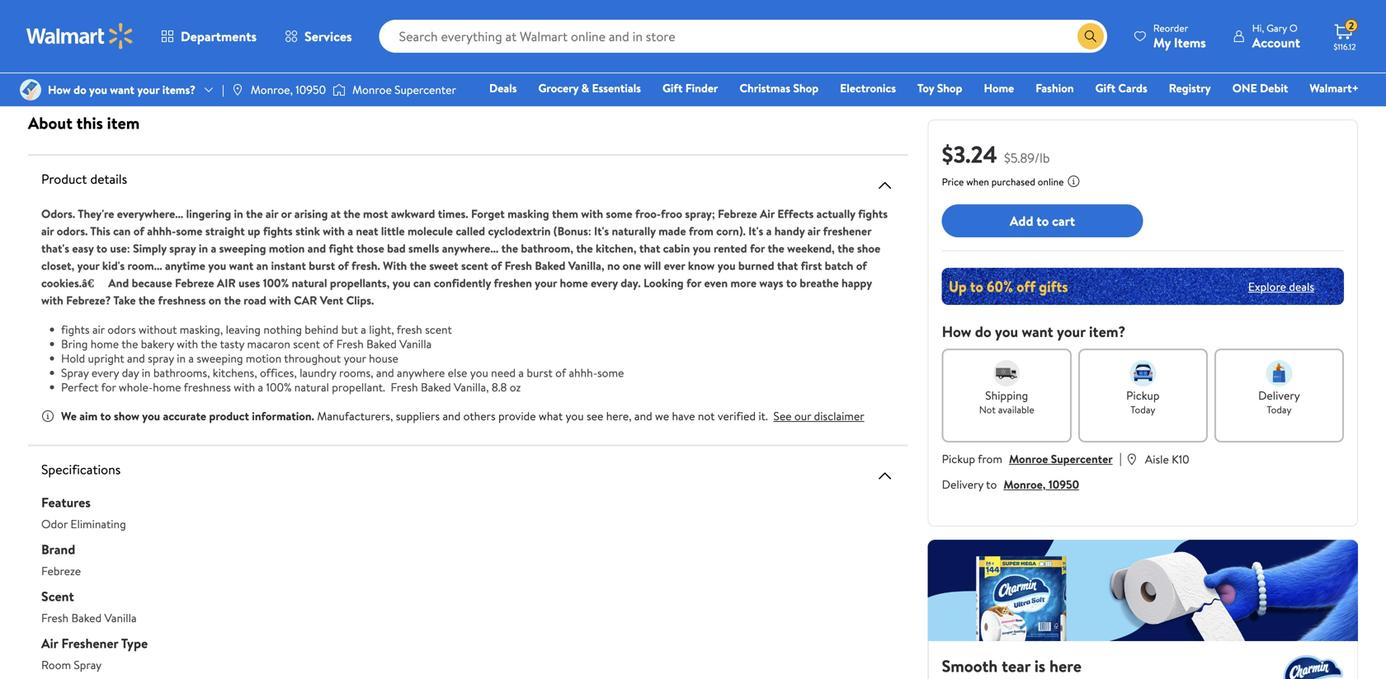 Task type: locate. For each thing, give the bounding box(es) containing it.
hold
[[61, 351, 85, 367]]

0 horizontal spatial air
[[41, 635, 58, 653]]

motion
[[269, 241, 305, 257], [246, 351, 282, 367]]

monroe supercenter
[[352, 82, 456, 98]]

with up the bathrooms,
[[177, 336, 198, 352]]

0 vertical spatial natural
[[292, 275, 327, 291]]

1 horizontal spatial ahhh-
[[569, 365, 597, 381]]

fights inside fights air odors without masking, leaving nothing behind but a light, fresh scent bring home the bakery with the tasty macaron scent of fresh baked vanilla hold upright and spray in a sweeping motion throughout your house spray every day in bathrooms, kitchens, offices, laundry rooms, and anywhere else you need a burst of ahhh-some perfect for whole-home freshness with a 100% natural propellant.  fresh baked vanilla, 8.8 oz
[[61, 322, 90, 338]]

1 vertical spatial want
[[229, 258, 254, 274]]

oz
[[510, 380, 521, 396]]

1 vertical spatial vanilla
[[104, 611, 137, 627]]

scent
[[461, 258, 488, 274], [425, 322, 452, 338], [293, 336, 320, 352]]

your right freshen
[[535, 275, 557, 291]]

gift for gift finder
[[663, 80, 683, 96]]

vanilla up anywhere
[[400, 336, 432, 352]]

scent right fresh
[[425, 322, 452, 338]]

0 horizontal spatial shop
[[793, 80, 819, 96]]

grocery
[[538, 80, 579, 96]]

0 vertical spatial |
[[222, 82, 224, 98]]

fresh inside odors. they're everywhere... lingering in the air or arising at the most awkward times. forget masking them with some froo-froo spray; febreze air effects actually fights air odors. this can of ahhh-some straight up fights stink with a neat little molecule called cyclodextrin (bonus: it's naturally made from corn). it's a handy air freshener that's easy to use: simply spray in a sweeping motion and fight those bad smells anywhere... the bathroom, the kitchen, that cabin you rented for the weekend, the shoe closet, your kid's room... anytime you want an instant burst of fresh. with the sweet scent of fresh baked vanilla, no one will ever know you burned that first batch of cookies.â and because febreze air uses 100% natural propellants, you can confidently freshen your home every day. looking for even more ways to breathe happy with febreze? take the freshness on the road with car vent clips.
[[505, 258, 532, 274]]

nothing
[[263, 322, 302, 338]]

the down the handy
[[768, 241, 785, 257]]

product group
[[251, 0, 435, 68], [471, 0, 655, 68], [692, 0, 875, 68]]

every
[[591, 275, 618, 291], [91, 365, 119, 381]]

a right "need"
[[519, 365, 524, 381]]

home right bring
[[91, 336, 119, 352]]

shoe
[[857, 241, 881, 257]]

2 vertical spatial fresh
[[41, 611, 69, 627]]

1 horizontal spatial that
[[777, 258, 798, 274]]

sweet
[[429, 258, 459, 274]]

baked inside features odor eliminating brand febreze scent fresh baked vanilla air freshener type room spray
[[71, 611, 102, 627]]

registry link
[[1162, 79, 1219, 97]]

the right at
[[344, 206, 360, 222]]

pickup
[[35, 18, 63, 32], [255, 44, 283, 58], [475, 44, 503, 58], [695, 44, 723, 58], [1127, 388, 1160, 404], [942, 451, 975, 467]]

gary
[[1267, 21, 1287, 35]]

perfect
[[61, 380, 99, 396]]

8400
[[524, 17, 548, 31]]

spray down bring
[[61, 365, 89, 381]]

supercenter left the deals link
[[395, 82, 456, 98]]

today
[[1131, 403, 1156, 417], [1267, 403, 1292, 417]]

baked inside odors. they're everywhere... lingering in the air or arising at the most awkward times. forget masking them with some froo-froo spray; febreze air effects actually fights air odors. this can of ahhh-some straight up fights stink with a neat little molecule called cyclodextrin (bonus: it's naturally made from corn). it's a handy air freshener that's easy to use: simply spray in a sweeping motion and fight those bad smells anywhere... the bathroom, the kitchen, that cabin you rented for the weekend, the shoe closet, your kid's room... anytime you want an instant burst of fresh. with the sweet scent of fresh baked vanilla, no one will ever know you burned that first batch of cookies.â and because febreze air uses 100% natural propellants, you can confidently freshen your home every day. looking for even more ways to breathe happy with febreze? take the freshness on the road with car vent clips.
[[535, 258, 566, 274]]

0 horizontal spatial every
[[91, 365, 119, 381]]

item
[[107, 111, 140, 135]]

0 vertical spatial vanilla
[[400, 336, 432, 352]]

0 horizontal spatial ahhh-
[[147, 223, 176, 239]]

 image up about
[[20, 79, 41, 101]]

| left 'aisle' on the bottom right
[[1120, 450, 1122, 468]]

air up room
[[41, 635, 58, 653]]

0 horizontal spatial can
[[113, 223, 131, 239]]

1 horizontal spatial supercenter
[[1051, 451, 1113, 467]]

shop right toy
[[937, 80, 963, 96]]

cookies.â
[[41, 275, 106, 291]]

3 product group from the left
[[692, 0, 875, 68]]

1 shop from the left
[[793, 80, 819, 96]]

monroe, 10950
[[251, 82, 326, 98]]

1 vertical spatial do
[[975, 322, 992, 342]]

0 vertical spatial ahhh-
[[147, 223, 176, 239]]

day
[[132, 18, 147, 32], [353, 44, 367, 58], [573, 44, 587, 58], [788, 44, 803, 58], [122, 365, 139, 381]]

today inside pickup today
[[1131, 403, 1156, 417]]

grocery & essentials link
[[531, 79, 649, 97]]

the down cyclodextrin
[[501, 241, 518, 257]]

monroe down "services" dropdown button
[[352, 82, 392, 98]]

1 vertical spatial that
[[777, 258, 798, 274]]

 image right monroe, 10950
[[333, 82, 346, 98]]

o
[[1290, 21, 1298, 35]]

search icon image
[[1084, 30, 1097, 43]]

shipping up items?
[[150, 18, 185, 32]]

0 horizontal spatial vanilla
[[104, 611, 137, 627]]

1 horizontal spatial febreze
[[175, 275, 214, 291]]

with
[[581, 206, 603, 222], [323, 223, 345, 239], [41, 293, 63, 309], [269, 293, 291, 309], [177, 336, 198, 352], [234, 380, 255, 396]]

0 vertical spatial supercenter
[[395, 82, 456, 98]]

1 horizontal spatial how
[[942, 322, 972, 342]]

for up burned at the right of page
[[750, 241, 765, 257]]

from down spray;
[[689, 223, 714, 239]]

and down stink
[[308, 241, 326, 257]]

electronics link
[[833, 79, 904, 97]]

scent inside odors. they're everywhere... lingering in the air or arising at the most awkward times. forget masking them with some froo-froo spray; febreze air effects actually fights air odors. this can of ahhh-some straight up fights stink with a neat little molecule called cyclodextrin (bonus: it's naturally made from corn). it's a handy air freshener that's easy to use: simply spray in a sweeping motion and fight those bad smells anywhere... the bathroom, the kitchen, that cabin you rented for the weekend, the shoe closet, your kid's room... anytime you want an instant burst of fresh. with the sweet scent of fresh baked vanilla, no one will ever know you burned that first batch of cookies.â and because febreze air uses 100% natural propellants, you can confidently freshen your home every day. looking for even more ways to breathe happy with febreze? take the freshness on the road with car vent clips.
[[461, 258, 488, 274]]

0 vertical spatial that
[[639, 241, 660, 257]]

 image for how do you want your items?
[[20, 79, 41, 101]]

2 horizontal spatial 3+ day shipping
[[559, 44, 625, 58]]

your left house
[[344, 351, 366, 367]]

intent image for shipping image
[[994, 361, 1020, 387]]

ahhh-
[[147, 223, 176, 239], [569, 365, 597, 381]]

a right kitchens,
[[258, 380, 263, 396]]

10950 down 'monroe supercenter' "button"
[[1049, 477, 1079, 493]]

explore
[[1248, 279, 1286, 295]]

1 horizontal spatial vanilla,
[[568, 258, 605, 274]]

0 horizontal spatial  image
[[20, 79, 41, 101]]

fresh inside fights air odors without masking, leaving nothing behind but a light, fresh scent bring home the bakery with the tasty macaron scent of fresh baked vanilla hold upright and spray in a sweeping motion throughout your house spray every day in bathrooms, kitchens, offices, laundry rooms, and anywhere else you need a burst of ahhh-some perfect for whole-home freshness with a 100% natural propellant.  fresh baked vanilla, 8.8 oz
[[336, 336, 364, 352]]

0 horizontal spatial vanilla,
[[454, 380, 489, 396]]

air left odors
[[92, 322, 105, 338]]

1 horizontal spatial burst
[[527, 365, 553, 381]]

Walmart Site-Wide search field
[[379, 20, 1107, 53]]

items?
[[162, 82, 196, 98]]

2 vertical spatial fights
[[61, 322, 90, 338]]

2 horizontal spatial febreze
[[718, 206, 757, 222]]

walmart+
[[1310, 80, 1359, 96]]

do
[[74, 82, 86, 98], [975, 322, 992, 342]]

spray inside fights air odors without masking, leaving nothing behind but a light, fresh scent bring home the bakery with the tasty macaron scent of fresh baked vanilla hold upright and spray in a sweeping motion throughout your house spray every day in bathrooms, kitchens, offices, laundry rooms, and anywhere else you need a burst of ahhh-some perfect for whole-home freshness with a 100% natural propellant.  fresh baked vanilla, 8.8 oz
[[61, 365, 89, 381]]

spray up anytime
[[169, 241, 196, 257]]

0 horizontal spatial how
[[48, 82, 71, 98]]

home down bathroom, in the top of the page
[[560, 275, 588, 291]]

closet,
[[41, 258, 74, 274]]

do up about this item
[[74, 82, 86, 98]]

1 horizontal spatial scent
[[425, 322, 452, 338]]

today for delivery
[[1267, 403, 1292, 417]]

0 vertical spatial from
[[689, 223, 714, 239]]

natural up car at top
[[292, 275, 327, 291]]

to
[[1037, 212, 1049, 230], [96, 241, 107, 257], [786, 275, 797, 291], [100, 408, 111, 425], [986, 477, 997, 493]]

2 shop from the left
[[937, 80, 963, 96]]

monroe up monroe, 10950 "button"
[[1009, 451, 1048, 467]]

air up that's
[[41, 223, 54, 239]]

0 vertical spatial fresh
[[505, 258, 532, 274]]

anywhere...
[[442, 241, 499, 257]]

see our disclaimer button
[[774, 408, 865, 425]]

gift for gift cards
[[1096, 80, 1116, 96]]

eliminating
[[70, 517, 126, 533]]

the left bakery
[[121, 336, 138, 352]]

explore deals
[[1248, 279, 1315, 295]]

air inside odors. they're everywhere... lingering in the air or arising at the most awkward times. forget masking them with some froo-froo spray; febreze air effects actually fights air odors. this can of ahhh-some straight up fights stink with a neat little molecule called cyclodextrin (bonus: it's naturally made from corn). it's a handy air freshener that's easy to use: simply spray in a sweeping motion and fight those bad smells anywhere... the bathroom, the kitchen, that cabin you rented for the weekend, the shoe closet, your kid's room... anytime you want an instant burst of fresh. with the sweet scent of fresh baked vanilla, no one will ever know you burned that first batch of cookies.â and because febreze air uses 100% natural propellants, you can confidently freshen your home every day. looking for even more ways to breathe happy with febreze? take the freshness on the road with car vent clips.
[[760, 206, 775, 222]]

1 horizontal spatial home
[[153, 380, 181, 396]]

0 horizontal spatial for
[[101, 380, 116, 396]]

supercenter up monroe, 10950 "button"
[[1051, 451, 1113, 467]]

cart
[[1052, 212, 1075, 230]]

2 horizontal spatial 3+
[[559, 44, 570, 58]]

1 vertical spatial natural
[[294, 380, 329, 396]]

bakery
[[141, 336, 174, 352]]

on
[[209, 293, 221, 309]]

0 horizontal spatial home
[[91, 336, 119, 352]]

supercenter
[[395, 82, 456, 98], [1051, 451, 1113, 467]]

aisle k10
[[1145, 452, 1190, 468]]

3+
[[119, 18, 130, 32], [339, 44, 350, 58], [559, 44, 570, 58]]

0 horizontal spatial scent
[[293, 336, 320, 352]]

burst
[[309, 258, 335, 274], [527, 365, 553, 381]]

1 vertical spatial motion
[[246, 351, 282, 367]]

monroe inside pickup from monroe supercenter |
[[1009, 451, 1048, 467]]

1 horizontal spatial for
[[687, 275, 702, 291]]

1021
[[304, 17, 322, 31]]

delivery down 8400
[[513, 44, 549, 58]]

2 vertical spatial want
[[1022, 322, 1054, 342]]

today inside delivery today
[[1267, 403, 1292, 417]]

1 vertical spatial some
[[176, 223, 203, 239]]

1 vertical spatial freshness
[[184, 380, 231, 396]]

actually
[[817, 206, 856, 222]]

kitchen,
[[596, 241, 637, 257]]

3+ day shipping up monroe supercenter
[[339, 44, 405, 58]]

how for how do you want your items?
[[48, 82, 71, 98]]

1 horizontal spatial |
[[1120, 450, 1122, 468]]

you down rented
[[718, 258, 736, 274]]

febreze
[[718, 206, 757, 222], [175, 275, 214, 291], [41, 564, 81, 580]]

2 vertical spatial febreze
[[41, 564, 81, 580]]

show
[[114, 408, 139, 425]]

febreze up corn).
[[718, 206, 757, 222]]

1 it's from the left
[[594, 223, 609, 239]]

monroe, 10950 button
[[1004, 477, 1079, 493]]

vanilla inside features odor eliminating brand febreze scent fresh baked vanilla air freshener type room spray
[[104, 611, 137, 627]]

2 horizontal spatial fights
[[858, 206, 888, 222]]

shop for toy shop
[[937, 80, 963, 96]]

1 horizontal spatial it's
[[749, 223, 764, 239]]

0 vertical spatial do
[[74, 82, 86, 98]]

intent image for delivery image
[[1266, 361, 1293, 387]]

vanilla up type
[[104, 611, 137, 627]]

want left item?
[[1022, 322, 1054, 342]]

0 vertical spatial spray
[[61, 365, 89, 381]]

from up the delivery to monroe, 10950
[[978, 451, 1003, 467]]

0 vertical spatial want
[[110, 82, 135, 98]]

can up use:
[[113, 223, 131, 239]]

this
[[90, 223, 110, 239]]

add to cart
[[1010, 212, 1075, 230]]

today down intent image for delivery
[[1267, 403, 1292, 417]]

fights down or
[[263, 223, 293, 239]]

1 horizontal spatial vanilla
[[400, 336, 432, 352]]

sweeping down 'up'
[[219, 241, 266, 257]]

1 vertical spatial febreze
[[175, 275, 214, 291]]

you right else
[[470, 365, 488, 381]]

walmart image
[[26, 23, 134, 50]]

motion inside odors. they're everywhere... lingering in the air or arising at the most awkward times. forget masking them with some froo-froo spray; febreze air effects actually fights air odors. this can of ahhh-some straight up fights stink with a neat little molecule called cyclodextrin (bonus: it's naturally made from corn). it's a handy air freshener that's easy to use: simply spray in a sweeping motion and fight those bad smells anywhere... the bathroom, the kitchen, that cabin you rented for the weekend, the shoe closet, your kid's room... anytime you want an instant burst of fresh. with the sweet scent of fresh baked vanilla, no one will ever know you burned that first batch of cookies.â and because febreze air uses 100% natural propellants, you can confidently freshen your home every day. looking for even more ways to breathe happy with febreze? take the freshness on the road with car vent clips.
[[269, 241, 305, 257]]

odors.
[[57, 223, 88, 239]]

want up item
[[110, 82, 135, 98]]

aisle
[[1145, 452, 1169, 468]]

it's right corn).
[[749, 223, 764, 239]]

freshness up product
[[184, 380, 231, 396]]

0 vertical spatial for
[[750, 241, 765, 257]]

1 vertical spatial 10950
[[1049, 477, 1079, 493]]

fights down product details image
[[858, 206, 888, 222]]

1 horizontal spatial every
[[591, 275, 618, 291]]

happy
[[842, 275, 872, 291]]

some up naturally
[[606, 206, 633, 222]]

2 horizontal spatial scent
[[461, 258, 488, 274]]

1 horizontal spatial product group
[[471, 0, 655, 68]]

0 horizontal spatial today
[[1131, 403, 1156, 417]]

what
[[539, 408, 563, 425]]

$3.24 $5.89/lb
[[942, 138, 1050, 170]]

1 horizontal spatial monroe
[[1009, 451, 1048, 467]]

0 horizontal spatial gift
[[663, 80, 683, 96]]

price when purchased online
[[942, 175, 1064, 189]]

100% inside fights air odors without masking, leaving nothing behind but a light, fresh scent bring home the bakery with the tasty macaron scent of fresh baked vanilla hold upright and spray in a sweeping motion throughout your house spray every day in bathrooms, kitchens, offices, laundry rooms, and anywhere else you need a burst of ahhh-some perfect for whole-home freshness with a 100% natural propellant.  fresh baked vanilla, 8.8 oz
[[266, 380, 292, 396]]

product
[[209, 408, 249, 425]]

2 it's from the left
[[749, 223, 764, 239]]

1 gift from the left
[[663, 80, 683, 96]]

departments
[[181, 27, 257, 45]]

shop inside toy shop link
[[937, 80, 963, 96]]

1 vertical spatial home
[[91, 336, 119, 352]]

1 horizontal spatial from
[[978, 451, 1003, 467]]

0 vertical spatial how
[[48, 82, 71, 98]]

baked up "suppliers"
[[421, 380, 451, 396]]

1 vertical spatial supercenter
[[1051, 451, 1113, 467]]

and inside odors. they're everywhere... lingering in the air or arising at the most awkward times. forget masking them with some froo-froo spray; febreze air effects actually fights air odors. this can of ahhh-some straight up fights stink with a neat little molecule called cyclodextrin (bonus: it's naturally made from corn). it's a handy air freshener that's easy to use: simply spray in a sweeping motion and fight those bad smells anywhere... the bathroom, the kitchen, that cabin you rented for the weekend, the shoe closet, your kid's room... anytime you want an instant burst of fresh. with the sweet scent of fresh baked vanilla, no one will ever know you burned that first batch of cookies.â and because febreze air uses 100% natural propellants, you can confidently freshen your home every day. looking for even more ways to breathe happy with febreze? take the freshness on the road with car vent clips.
[[308, 241, 326, 257]]

0 vertical spatial spray
[[169, 241, 196, 257]]

0 horizontal spatial burst
[[309, 258, 335, 274]]

weekend,
[[787, 241, 835, 257]]

1 vertical spatial sweeping
[[197, 351, 243, 367]]

1 horizontal spatial  image
[[231, 83, 244, 97]]

k10
[[1172, 452, 1190, 468]]

product details image
[[875, 176, 895, 196]]

1 vertical spatial spray
[[148, 351, 174, 367]]

1 horizontal spatial fights
[[263, 223, 293, 239]]

motion up instant in the top of the page
[[269, 241, 305, 257]]

propellant.
[[332, 380, 385, 396]]

1 horizontal spatial gift
[[1096, 80, 1116, 96]]

take
[[113, 293, 136, 309]]

a right but
[[361, 322, 366, 338]]

0 vertical spatial burst
[[309, 258, 335, 274]]

1 vertical spatial 100%
[[266, 380, 292, 396]]

shop inside the christmas shop link
[[793, 80, 819, 96]]

day up christmas shop
[[788, 44, 803, 58]]

| right items?
[[222, 82, 224, 98]]

fresh up rooms,
[[336, 336, 364, 352]]

2 vertical spatial some
[[597, 365, 624, 381]]

specifications image
[[875, 467, 895, 486]]

100% inside odors. they're everywhere... lingering in the air or arising at the most awkward times. forget masking them with some froo-froo spray; febreze air effects actually fights air odors. this can of ahhh-some straight up fights stink with a neat little molecule called cyclodextrin (bonus: it's naturally made from corn). it's a handy air freshener that's easy to use: simply spray in a sweeping motion and fight those bad smells anywhere... the bathroom, the kitchen, that cabin you rented for the weekend, the shoe closet, your kid's room... anytime you want an instant burst of fresh. with the sweet scent of fresh baked vanilla, no one will ever know you burned that first batch of cookies.â and because febreze air uses 100% natural propellants, you can confidently freshen your home every day. looking for even more ways to breathe happy with febreze? take the freshness on the road with car vent clips.
[[263, 275, 289, 291]]

your inside fights air odors without masking, leaving nothing behind but a light, fresh scent bring home the bakery with the tasty macaron scent of fresh baked vanilla hold upright and spray in a sweeping motion throughout your house spray every day in bathrooms, kitchens, offices, laundry rooms, and anywhere else you need a burst of ahhh-some perfect for whole-home freshness with a 100% natural propellant.  fresh baked vanilla, 8.8 oz
[[344, 351, 366, 367]]

macaron
[[247, 336, 290, 352]]

do for how do you want your items?
[[74, 82, 86, 98]]

0 horizontal spatial do
[[74, 82, 86, 98]]

 image left monroe, 10950
[[231, 83, 244, 97]]

0 vertical spatial every
[[591, 275, 618, 291]]

4706
[[744, 17, 766, 31]]

0 vertical spatial home
[[560, 275, 588, 291]]

air up the handy
[[760, 206, 775, 222]]

fresh down scent on the bottom left of the page
[[41, 611, 69, 627]]

1 vertical spatial monroe,
[[1004, 477, 1046, 493]]

1 horizontal spatial do
[[975, 322, 992, 342]]

for left "whole-"
[[101, 380, 116, 396]]

of left but
[[323, 336, 334, 352]]

froo
[[661, 206, 682, 222]]

febreze down anytime
[[175, 275, 214, 291]]

1 horizontal spatial can
[[413, 275, 431, 291]]

today down intent image for pickup in the bottom of the page
[[1131, 403, 1156, 417]]

1 vertical spatial spray
[[74, 658, 102, 674]]

want for how do you want your items?
[[110, 82, 135, 98]]

freshness left on
[[158, 293, 206, 309]]

0 horizontal spatial product group
[[251, 0, 435, 68]]

2 gift from the left
[[1096, 80, 1116, 96]]

the right on
[[224, 293, 241, 309]]

1 horizontal spatial shop
[[937, 80, 963, 96]]

use:
[[110, 241, 130, 257]]

scent down the anywhere...
[[461, 258, 488, 274]]

2 vertical spatial for
[[101, 380, 116, 396]]

that up ways
[[777, 258, 798, 274]]

0 horizontal spatial febreze
[[41, 564, 81, 580]]

gift left cards
[[1096, 80, 1116, 96]]

2 today from the left
[[1267, 403, 1292, 417]]

home inside odors. they're everywhere... lingering in the air or arising at the most awkward times. forget masking them with some froo-froo spray; febreze air effects actually fights air odors. this can of ahhh-some straight up fights stink with a neat little molecule called cyclodextrin (bonus: it's naturally made from corn). it's a handy air freshener that's easy to use: simply spray in a sweeping motion and fight those bad smells anywhere... the bathroom, the kitchen, that cabin you rented for the weekend, the shoe closet, your kid's room... anytime you want an instant burst of fresh. with the sweet scent of fresh baked vanilla, no one will ever know you burned that first batch of cookies.â and because febreze air uses 100% natural propellants, you can confidently freshen your home every day. looking for even more ways to breathe happy with febreze? take the freshness on the road with car vent clips.
[[560, 275, 588, 291]]

at
[[331, 206, 341, 222]]

in right bakery
[[177, 351, 186, 367]]

febreze down the brand
[[41, 564, 81, 580]]

10950
[[296, 82, 326, 98], [1049, 477, 1079, 493]]

shop for christmas shop
[[793, 80, 819, 96]]

gift finder link
[[655, 79, 726, 97]]

toy shop link
[[910, 79, 970, 97]]

a
[[348, 223, 353, 239], [766, 223, 772, 239], [211, 241, 216, 257], [361, 322, 366, 338], [188, 351, 194, 367], [519, 365, 524, 381], [258, 380, 263, 396]]

burned
[[738, 258, 774, 274]]

you up this
[[89, 82, 107, 98]]

burst right 'oz'
[[527, 365, 553, 381]]

froo-
[[635, 206, 661, 222]]

that up will
[[639, 241, 660, 257]]

of up happy
[[856, 258, 867, 274]]

0 vertical spatial monroe,
[[251, 82, 293, 98]]

 image
[[20, 79, 41, 101], [333, 82, 346, 98], [231, 83, 244, 97]]

2 product group from the left
[[471, 0, 655, 68]]

1 today from the left
[[1131, 403, 1156, 417]]

spray inside odors. they're everywhere... lingering in the air or arising at the most awkward times. forget masking them with some froo-froo spray; febreze air effects actually fights air odors. this can of ahhh-some straight up fights stink with a neat little molecule called cyclodextrin (bonus: it's naturally made from corn). it's a handy air freshener that's easy to use: simply spray in a sweeping motion and fight those bad smells anywhere... the bathroom, the kitchen, that cabin you rented for the weekend, the shoe closet, your kid's room... anytime you want an instant burst of fresh. with the sweet scent of fresh baked vanilla, no one will ever know you burned that first batch of cookies.â and because febreze air uses 100% natural propellants, you can confidently freshen your home every day. looking for even more ways to breathe happy with febreze? take the freshness on the road with car vent clips.
[[169, 241, 196, 257]]

2 horizontal spatial home
[[560, 275, 588, 291]]

natural inside fights air odors without masking, leaving nothing behind but a light, fresh scent bring home the bakery with the tasty macaron scent of fresh baked vanilla hold upright and spray in a sweeping motion throughout your house spray every day in bathrooms, kitchens, offices, laundry rooms, and anywhere else you need a burst of ahhh-some perfect for whole-home freshness with a 100% natural propellant.  fresh baked vanilla, 8.8 oz
[[294, 380, 329, 396]]

delivery
[[73, 18, 109, 32], [293, 44, 329, 58], [513, 44, 549, 58], [733, 44, 769, 58], [1259, 388, 1300, 404], [942, 477, 984, 493]]

sweeping down masking,
[[197, 351, 243, 367]]

some inside fights air odors without masking, leaving nothing behind but a light, fresh scent bring home the bakery with the tasty macaron scent of fresh baked vanilla hold upright and spray in a sweeping motion throughout your house spray every day in bathrooms, kitchens, offices, laundry rooms, and anywhere else you need a burst of ahhh-some perfect for whole-home freshness with a 100% natural propellant.  fresh baked vanilla, 8.8 oz
[[597, 365, 624, 381]]

you up air
[[208, 258, 226, 274]]

2 vertical spatial home
[[153, 380, 181, 396]]

vanilla, inside fights air odors without masking, leaving nothing behind but a light, fresh scent bring home the bakery with the tasty macaron scent of fresh baked vanilla hold upright and spray in a sweeping motion throughout your house spray every day in bathrooms, kitchens, offices, laundry rooms, and anywhere else you need a burst of ahhh-some perfect for whole-home freshness with a 100% natural propellant.  fresh baked vanilla, 8.8 oz
[[454, 380, 489, 396]]

the
[[246, 206, 263, 222], [344, 206, 360, 222], [501, 241, 518, 257], [576, 241, 593, 257], [768, 241, 785, 257], [838, 241, 854, 257], [410, 258, 427, 274], [139, 293, 155, 309], [224, 293, 241, 309], [121, 336, 138, 352], [201, 336, 217, 352]]

baked
[[535, 258, 566, 274], [366, 336, 397, 352], [421, 380, 451, 396], [71, 611, 102, 627]]

0 vertical spatial motion
[[269, 241, 305, 257]]

aim
[[79, 408, 98, 425]]

brand
[[41, 541, 75, 559]]

others
[[463, 408, 496, 425]]

christmas shop link
[[732, 79, 826, 97]]

of down fight
[[338, 258, 349, 274]]

it's
[[594, 223, 609, 239], [749, 223, 764, 239]]

 image for monroe, 10950
[[231, 83, 244, 97]]

light,
[[369, 322, 394, 338]]

to inside button
[[1037, 212, 1049, 230]]

gift
[[663, 80, 683, 96], [1096, 80, 1116, 96]]

1 product group from the left
[[251, 0, 435, 68]]

1 horizontal spatial air
[[760, 206, 775, 222]]

8.8
[[492, 380, 507, 396]]

baked down bathroom, in the top of the page
[[535, 258, 566, 274]]

day up show
[[122, 365, 139, 381]]

1 horizontal spatial 10950
[[1049, 477, 1079, 493]]

corn).
[[716, 223, 746, 239]]

odors
[[107, 322, 136, 338]]

for inside fights air odors without masking, leaving nothing behind but a light, fresh scent bring home the bakery with the tasty macaron scent of fresh baked vanilla hold upright and spray in a sweeping motion throughout your house spray every day in bathrooms, kitchens, offices, laundry rooms, and anywhere else you need a burst of ahhh-some perfect for whole-home freshness with a 100% natural propellant.  fresh baked vanilla, 8.8 oz
[[101, 380, 116, 396]]



Task type: vqa. For each thing, say whether or not it's contained in the screenshot.
56.9 at the top of the page
no



Task type: describe. For each thing, give the bounding box(es) containing it.
of up "simply"
[[134, 223, 144, 239]]

motion inside fights air odors without masking, leaving nothing behind but a light, fresh scent bring home the bakery with the tasty macaron scent of fresh baked vanilla hold upright and spray in a sweeping motion throughout your house spray every day in bathrooms, kitchens, offices, laundry rooms, and anywhere else you need a burst of ahhh-some perfect for whole-home freshness with a 100% natural propellant.  fresh baked vanilla, 8.8 oz
[[246, 351, 282, 367]]

the down smells
[[410, 258, 427, 274]]

fashion link
[[1028, 79, 1082, 97]]

accurate
[[163, 408, 206, 425]]

home link
[[977, 79, 1022, 97]]

a down masking,
[[188, 351, 194, 367]]

item?
[[1089, 322, 1126, 342]]

you right show
[[142, 408, 160, 425]]

delivery down pickup from monroe supercenter |
[[942, 477, 984, 493]]

delivery down 4706
[[733, 44, 769, 58]]

made
[[659, 223, 686, 239]]

spray;
[[685, 206, 715, 222]]

intent image for pickup image
[[1130, 361, 1156, 387]]

details
[[90, 170, 127, 188]]

day up how do you want your items?
[[132, 18, 147, 32]]

freshness inside fights air odors without masking, leaving nothing behind but a light, fresh scent bring home the bakery with the tasty macaron scent of fresh baked vanilla hold upright and spray in a sweeping motion throughout your house spray every day in bathrooms, kitchens, offices, laundry rooms, and anywhere else you need a burst of ahhh-some perfect for whole-home freshness with a 100% natural propellant.  fresh baked vanilla, 8.8 oz
[[184, 380, 231, 396]]

without
[[139, 322, 177, 338]]

delivery to monroe, 10950
[[942, 477, 1079, 493]]

and up "whole-"
[[127, 351, 145, 367]]

neat
[[356, 223, 378, 239]]

looking
[[644, 275, 684, 291]]

throughout
[[284, 351, 341, 367]]

scent
[[41, 588, 74, 606]]

day.
[[621, 275, 641, 291]]

arising
[[294, 206, 328, 222]]

your left items?
[[137, 82, 160, 98]]

freshen
[[494, 275, 532, 291]]

to down pickup from monroe supercenter |
[[986, 477, 997, 493]]

vanilla inside fights air odors without masking, leaving nothing behind but a light, fresh scent bring home the bakery with the tasty macaron scent of fresh baked vanilla hold upright and spray in a sweeping motion throughout your house spray every day in bathrooms, kitchens, offices, laundry rooms, and anywhere else you need a burst of ahhh-some perfect for whole-home freshness with a 100% natural propellant.  fresh baked vanilla, 8.8 oz
[[400, 336, 432, 352]]

features odor eliminating brand febreze scent fresh baked vanilla air freshener type room spray
[[41, 494, 148, 674]]

add to cart button
[[942, 205, 1143, 238]]

effects
[[778, 206, 814, 222]]

every inside odors. they're everywhere... lingering in the air or arising at the most awkward times. forget masking them with some froo-froo spray; febreze air effects actually fights air odors. this can of ahhh-some straight up fights stink with a neat little molecule called cyclodextrin (bonus: it's naturally made from corn). it's a handy air freshener that's easy to use: simply spray in a sweeping motion and fight those bad smells anywhere... the bathroom, the kitchen, that cabin you rented for the weekend, the shoe closet, your kid's room... anytime you want an instant burst of fresh. with the sweet scent of fresh baked vanilla, no one will ever know you burned that first batch of cookies.â and because febreze air uses 100% natural propellants, you can confidently freshen your home every day. looking for even more ways to breathe happy with febreze? take the freshness on the road with car vent clips.
[[591, 275, 618, 291]]

cabin
[[663, 241, 690, 257]]

those
[[356, 241, 384, 257]]

leaving
[[226, 322, 261, 338]]

rooms,
[[339, 365, 373, 381]]

here,
[[606, 408, 632, 425]]

product group containing 4706
[[692, 0, 875, 68]]

a down straight
[[211, 241, 216, 257]]

fashion
[[1036, 80, 1074, 96]]

hi, gary o account
[[1252, 21, 1301, 52]]

pickup from monroe supercenter |
[[942, 450, 1122, 468]]

from inside pickup from monroe supercenter |
[[978, 451, 1003, 467]]

with up product
[[234, 380, 255, 396]]

confidently
[[434, 275, 491, 291]]

1 vertical spatial |
[[1120, 450, 1122, 468]]

account
[[1252, 33, 1301, 52]]

how for how do you want your item?
[[942, 322, 972, 342]]

0 horizontal spatial 3+ day shipping
[[119, 18, 185, 32]]

burst inside odors. they're everywhere... lingering in the air or arising at the most awkward times. forget masking them with some froo-froo spray; febreze air effects actually fights air odors. this can of ahhh-some straight up fights stink with a neat little molecule called cyclodextrin (bonus: it's naturally made from corn). it's a handy air freshener that's easy to use: simply spray in a sweeping motion and fight those bad smells anywhere... the bathroom, the kitchen, that cabin you rented for the weekend, the shoe closet, your kid's room... anytime you want an instant burst of fresh. with the sweet scent of fresh baked vanilla, no one will ever know you burned that first batch of cookies.â and because febreze air uses 100% natural propellants, you can confidently freshen your home every day. looking for even more ways to breathe happy with febreze? take the freshness on the road with car vent clips.
[[309, 258, 335, 274]]

shipping up essentials
[[590, 44, 625, 58]]

0 horizontal spatial 10950
[[296, 82, 326, 98]]

do for how do you want your item?
[[975, 322, 992, 342]]

you down 'with'
[[393, 275, 411, 291]]

have
[[672, 408, 695, 425]]

a left the handy
[[766, 223, 772, 239]]

will
[[644, 258, 661, 274]]

day up &
[[573, 44, 587, 58]]

product details
[[41, 170, 127, 188]]

fresh inside features odor eliminating brand febreze scent fresh baked vanilla air freshener type room spray
[[41, 611, 69, 627]]

shipping not available
[[979, 388, 1035, 417]]

in up anytime
[[199, 241, 208, 257]]

1 horizontal spatial 3+ day shipping
[[339, 44, 405, 58]]

in up straight
[[234, 206, 243, 222]]

even
[[704, 275, 728, 291]]

of up what
[[555, 365, 566, 381]]

every inside fights air odors without masking, leaving nothing behind but a light, fresh scent bring home the bakery with the tasty macaron scent of fresh baked vanilla hold upright and spray in a sweeping motion throughout your house spray every day in bathrooms, kitchens, offices, laundry rooms, and anywhere else you need a burst of ahhh-some perfect for whole-home freshness with a 100% natural propellant.  fresh baked vanilla, 8.8 oz
[[91, 365, 119, 381]]

air inside features odor eliminating brand febreze scent fresh baked vanilla air freshener type room spray
[[41, 635, 58, 653]]

ways
[[760, 275, 784, 291]]

kitchens,
[[213, 365, 257, 381]]

of up freshen
[[491, 258, 502, 274]]

2 horizontal spatial for
[[750, 241, 765, 257]]

christmas shop
[[740, 80, 819, 96]]

bathrooms,
[[153, 365, 210, 381]]

propellants,
[[330, 275, 390, 291]]

1 vertical spatial can
[[413, 275, 431, 291]]

hi,
[[1252, 21, 1264, 35]]

0 horizontal spatial 3+
[[119, 18, 130, 32]]

want for how do you want your item?
[[1022, 322, 1054, 342]]

natural inside odors. they're everywhere... lingering in the air or arising at the most awkward times. forget masking them with some froo-froo spray; febreze air effects actually fights air odors. this can of ahhh-some straight up fights stink with a neat little molecule called cyclodextrin (bonus: it's naturally made from corn). it's a handy air freshener that's easy to use: simply spray in a sweeping motion and fight those bad smells anywhere... the bathroom, the kitchen, that cabin you rented for the weekend, the shoe closet, your kid's room... anytime you want an instant burst of fresh. with the sweet scent of fresh baked vanilla, no one will ever know you burned that first batch of cookies.â and because febreze air uses 100% natural propellants, you can confidently freshen your home every day. looking for even more ways to breathe happy with febreze? take the freshness on the road with car vent clips.
[[292, 275, 327, 291]]

with down cookies.â
[[41, 293, 63, 309]]

product group containing 1021
[[251, 0, 435, 68]]

ahhh- inside odors. they're everywhere... lingering in the air or arising at the most awkward times. forget masking them with some froo-froo spray; febreze air effects actually fights air odors. this can of ahhh-some straight up fights stink with a neat little molecule called cyclodextrin (bonus: it's naturally made from corn). it's a handy air freshener that's easy to use: simply spray in a sweeping motion and fight those bad smells anywhere... the bathroom, the kitchen, that cabin you rented for the weekend, the shoe closet, your kid's room... anytime you want an instant burst of fresh. with the sweet scent of fresh baked vanilla, no one will ever know you burned that first batch of cookies.â and because febreze air uses 100% natural propellants, you can confidently freshen your home every day. looking for even more ways to breathe happy with febreze? take the freshness on the road with car vent clips.
[[147, 223, 176, 239]]

services
[[305, 27, 352, 45]]

to down this
[[96, 241, 107, 257]]

our
[[795, 408, 811, 425]]

how do you want your items?
[[48, 82, 196, 98]]

to right aim
[[100, 408, 111, 425]]

your down easy
[[77, 258, 99, 274]]

febreze inside features odor eliminating brand febreze scent fresh baked vanilla air freshener type room spray
[[41, 564, 81, 580]]

simply
[[133, 241, 167, 257]]

delivery up how do you want your items?
[[73, 18, 109, 32]]

not
[[979, 403, 996, 417]]

1 vertical spatial for
[[687, 275, 702, 291]]

0 vertical spatial monroe
[[352, 82, 392, 98]]

2-day shipping
[[779, 44, 840, 58]]

Search search field
[[379, 20, 1107, 53]]

0 horizontal spatial that
[[639, 241, 660, 257]]

with right road at left
[[269, 293, 291, 309]]

with
[[383, 258, 407, 274]]

manufacturers,
[[317, 408, 393, 425]]

spray inside features odor eliminating brand febreze scent fresh baked vanilla air freshener type room spray
[[74, 658, 102, 674]]

febreze?
[[66, 293, 111, 309]]

you inside fights air odors without masking, leaving nothing behind but a light, fresh scent bring home the bakery with the tasty macaron scent of fresh baked vanilla hold upright and spray in a sweeping motion throughout your house spray every day in bathrooms, kitchens, offices, laundry rooms, and anywhere else you need a burst of ahhh-some perfect for whole-home freshness with a 100% natural propellant.  fresh baked vanilla, 8.8 oz
[[470, 365, 488, 381]]

1 horizontal spatial 3+
[[339, 44, 350, 58]]

them
[[552, 206, 578, 222]]

air inside fights air odors without masking, leaving nothing behind but a light, fresh scent bring home the bakery with the tasty macaron scent of fresh baked vanilla hold upright and spray in a sweeping motion throughout your house spray every day in bathrooms, kitchens, offices, laundry rooms, and anywhere else you need a burst of ahhh-some perfect for whole-home freshness with a 100% natural propellant.  fresh baked vanilla, 8.8 oz
[[92, 322, 105, 338]]

bring
[[61, 336, 88, 352]]

one debit
[[1233, 80, 1288, 96]]

your left item?
[[1057, 322, 1086, 342]]

specifications
[[41, 461, 121, 479]]

air left or
[[266, 206, 278, 222]]

registry
[[1169, 80, 1211, 96]]

price
[[942, 175, 964, 189]]

0 vertical spatial febreze
[[718, 206, 757, 222]]

disclaimer
[[814, 408, 865, 425]]

1 horizontal spatial monroe,
[[1004, 477, 1046, 493]]

day right services
[[353, 44, 367, 58]]

a left 'neat'
[[348, 223, 353, 239]]

spray inside fights air odors without masking, leaving nothing behind but a light, fresh scent bring home the bakery with the tasty macaron scent of fresh baked vanilla hold upright and spray in a sweeping motion throughout your house spray every day in bathrooms, kitchens, offices, laundry rooms, and anywhere else you need a burst of ahhh-some perfect for whole-home freshness with a 100% natural propellant.  fresh baked vanilla, 8.8 oz
[[148, 351, 174, 367]]

smells
[[408, 241, 439, 257]]

freshener
[[61, 635, 118, 653]]

with up "(bonus:"
[[581, 206, 603, 222]]

in down bakery
[[142, 365, 151, 381]]

room...
[[128, 258, 162, 274]]

the down because at the top of the page
[[139, 293, 155, 309]]

0 vertical spatial can
[[113, 223, 131, 239]]

the down freshener at the top of page
[[838, 241, 854, 257]]

not
[[698, 408, 715, 425]]

and right rooms,
[[376, 365, 394, 381]]

product group containing 8400
[[471, 0, 655, 68]]

no
[[607, 258, 620, 274]]

laundry
[[300, 365, 336, 381]]

with down at
[[323, 223, 345, 239]]

product
[[41, 170, 87, 188]]

day inside fights air odors without masking, leaving nothing behind but a light, fresh scent bring home the bakery with the tasty macaron scent of fresh baked vanilla hold upright and spray in a sweeping motion throughout your house spray every day in bathrooms, kitchens, offices, laundry rooms, and anywhere else you need a burst of ahhh-some perfect for whole-home freshness with a 100% natural propellant.  fresh baked vanilla, 8.8 oz
[[122, 365, 139, 381]]

want inside odors. they're everywhere... lingering in the air or arising at the most awkward times. forget masking them with some froo-froo spray; febreze air effects actually fights air odors. this can of ahhh-some straight up fights stink with a neat little molecule called cyclodextrin (bonus: it's naturally made from corn). it's a handy air freshener that's easy to use: simply spray in a sweeping motion and fight those bad smells anywhere... the bathroom, the kitchen, that cabin you rented for the weekend, the shoe closet, your kid's room... anytime you want an instant burst of fresh. with the sweet scent of fresh baked vanilla, no one will ever know you burned that first batch of cookies.â and because febreze air uses 100% natural propellants, you can confidently freshen your home every day. looking for even more ways to breathe happy with febreze? take the freshness on the road with car vent clips.
[[229, 258, 254, 274]]

delivery down intent image for delivery
[[1259, 388, 1300, 404]]

air up weekend,
[[808, 223, 820, 239]]

baked right but
[[366, 336, 397, 352]]

instant
[[271, 258, 306, 274]]

burst inside fights air odors without masking, leaving nothing behind but a light, fresh scent bring home the bakery with the tasty macaron scent of fresh baked vanilla hold upright and spray in a sweeping motion throughout your house spray every day in bathrooms, kitchens, offices, laundry rooms, and anywhere else you need a burst of ahhh-some perfect for whole-home freshness with a 100% natural propellant.  fresh baked vanilla, 8.8 oz
[[527, 365, 553, 381]]

they're
[[78, 206, 114, 222]]

deals link
[[482, 79, 524, 97]]

you up "intent image for shipping"
[[995, 322, 1018, 342]]

road
[[244, 293, 266, 309]]

vanilla, inside odors. they're everywhere... lingering in the air or arising at the most awkward times. forget masking them with some froo-froo spray; febreze air effects actually fights air odors. this can of ahhh-some straight up fights stink with a neat little molecule called cyclodextrin (bonus: it's naturally made from corn). it's a handy air freshener that's easy to use: simply spray in a sweeping motion and fight those bad smells anywhere... the bathroom, the kitchen, that cabin you rented for the weekend, the shoe closet, your kid's room... anytime you want an instant burst of fresh. with the sweet scent of fresh baked vanilla, no one will ever know you burned that first batch of cookies.â and because febreze air uses 100% natural propellants, you can confidently freshen your home every day. looking for even more ways to breathe happy with febreze? take the freshness on the road with car vent clips.
[[568, 258, 605, 274]]

grocery & essentials
[[538, 80, 641, 96]]

supercenter inside pickup from monroe supercenter |
[[1051, 451, 1113, 467]]

called
[[456, 223, 485, 239]]

and left we
[[634, 408, 652, 425]]

sweeping inside fights air odors without masking, leaving nothing behind but a light, fresh scent bring home the bakery with the tasty macaron scent of fresh baked vanilla hold upright and spray in a sweeping motion throughout your house spray every day in bathrooms, kitchens, offices, laundry rooms, and anywhere else you need a burst of ahhh-some perfect for whole-home freshness with a 100% natural propellant.  fresh baked vanilla, 8.8 oz
[[197, 351, 243, 367]]

you up know
[[693, 241, 711, 257]]

to right ways
[[786, 275, 797, 291]]

the left tasty
[[201, 336, 217, 352]]

$116.12
[[1334, 41, 1356, 52]]

offices,
[[260, 365, 297, 381]]

legal information image
[[1067, 175, 1081, 188]]

and left the others
[[443, 408, 461, 425]]

the down "(bonus:"
[[576, 241, 593, 257]]

gift cards
[[1096, 80, 1148, 96]]

whole-
[[119, 380, 153, 396]]

vent
[[320, 293, 343, 309]]

from inside odors. they're everywhere... lingering in the air or arising at the most awkward times. forget masking them with some froo-froo spray; febreze air effects actually fights air odors. this can of ahhh-some straight up fights stink with a neat little molecule called cyclodextrin (bonus: it's naturally made from corn). it's a handy air freshener that's easy to use: simply spray in a sweeping motion and fight those bad smells anywhere... the bathroom, the kitchen, that cabin you rented for the weekend, the shoe closet, your kid's room... anytime you want an instant burst of fresh. with the sweet scent of fresh baked vanilla, no one will ever know you burned that first batch of cookies.â and because febreze air uses 100% natural propellants, you can confidently freshen your home every day. looking for even more ways to breathe happy with febreze? take the freshness on the road with car vent clips.
[[689, 223, 714, 239]]

today for pickup
[[1131, 403, 1156, 417]]

0 vertical spatial fights
[[858, 206, 888, 222]]

0 horizontal spatial supercenter
[[395, 82, 456, 98]]

the up 'up'
[[246, 206, 263, 222]]

odors.
[[41, 206, 75, 222]]

delivery down 1021
[[293, 44, 329, 58]]

pickup inside pickup from monroe supercenter |
[[942, 451, 975, 467]]

 image for monroe supercenter
[[333, 82, 346, 98]]

shipping up monroe supercenter
[[370, 44, 405, 58]]

more
[[731, 275, 757, 291]]

electronics
[[840, 80, 896, 96]]

0 vertical spatial some
[[606, 206, 633, 222]]

one
[[1233, 80, 1257, 96]]

odors. they're everywhere... lingering in the air or arising at the most awkward times. forget masking them with some froo-froo spray; febreze air effects actually fights air odors. this can of ahhh-some straight up fights stink with a neat little molecule called cyclodextrin (bonus: it's naturally made from corn). it's a handy air freshener that's easy to use: simply spray in a sweeping motion and fight those bad smells anywhere... the bathroom, the kitchen, that cabin you rented for the weekend, the shoe closet, your kid's room... anytime you want an instant burst of fresh. with the sweet scent of fresh baked vanilla, no one will ever know you burned that first batch of cookies.â and because febreze air uses 100% natural propellants, you can confidently freshen your home every day. looking for even more ways to breathe happy with febreze? take the freshness on the road with car vent clips.
[[41, 206, 888, 309]]

everywhere...
[[117, 206, 183, 222]]

up to sixty percent off deals. shop now. image
[[942, 268, 1344, 305]]

ahhh- inside fights air odors without masking, leaving nothing behind but a light, fresh scent bring home the bakery with the tasty macaron scent of fresh baked vanilla hold upright and spray in a sweeping motion throughout your house spray every day in bathrooms, kitchens, offices, laundry rooms, and anywhere else you need a burst of ahhh-some perfect for whole-home freshness with a 100% natural propellant.  fresh baked vanilla, 8.8 oz
[[569, 365, 597, 381]]

(bonus:
[[554, 223, 591, 239]]

clips.
[[346, 293, 374, 309]]

shipping right the 2-
[[805, 44, 840, 58]]

0 horizontal spatial |
[[222, 82, 224, 98]]

you left see
[[566, 408, 584, 425]]

sweeping inside odors. they're everywhere... lingering in the air or arising at the most awkward times. forget masking them with some froo-froo spray; febreze air effects actually fights air odors. this can of ahhh-some straight up fights stink with a neat little molecule called cyclodextrin (bonus: it's naturally made from corn). it's a handy air freshener that's easy to use: simply spray in a sweeping motion and fight those bad smells anywhere... the bathroom, the kitchen, that cabin you rented for the weekend, the shoe closet, your kid's room... anytime you want an instant burst of fresh. with the sweet scent of fresh baked vanilla, no one will ever know you burned that first batch of cookies.â and because febreze air uses 100% natural propellants, you can confidently freshen your home every day. looking for even more ways to breathe happy with febreze? take the freshness on the road with car vent clips.
[[219, 241, 266, 257]]

freshness inside odors. they're everywhere... lingering in the air or arising at the most awkward times. forget masking them with some froo-froo spray; febreze air effects actually fights air odors. this can of ahhh-some straight up fights stink with a neat little molecule called cyclodextrin (bonus: it's naturally made from corn). it's a handy air freshener that's easy to use: simply spray in a sweeping motion and fight those bad smells anywhere... the bathroom, the kitchen, that cabin you rented for the weekend, the shoe closet, your kid's room... anytime you want an instant burst of fresh. with the sweet scent of fresh baked vanilla, no one will ever know you burned that first batch of cookies.â and because febreze air uses 100% natural propellants, you can confidently freshen your home every day. looking for even more ways to breathe happy with febreze? take the freshness on the road with car vent clips.
[[158, 293, 206, 309]]



